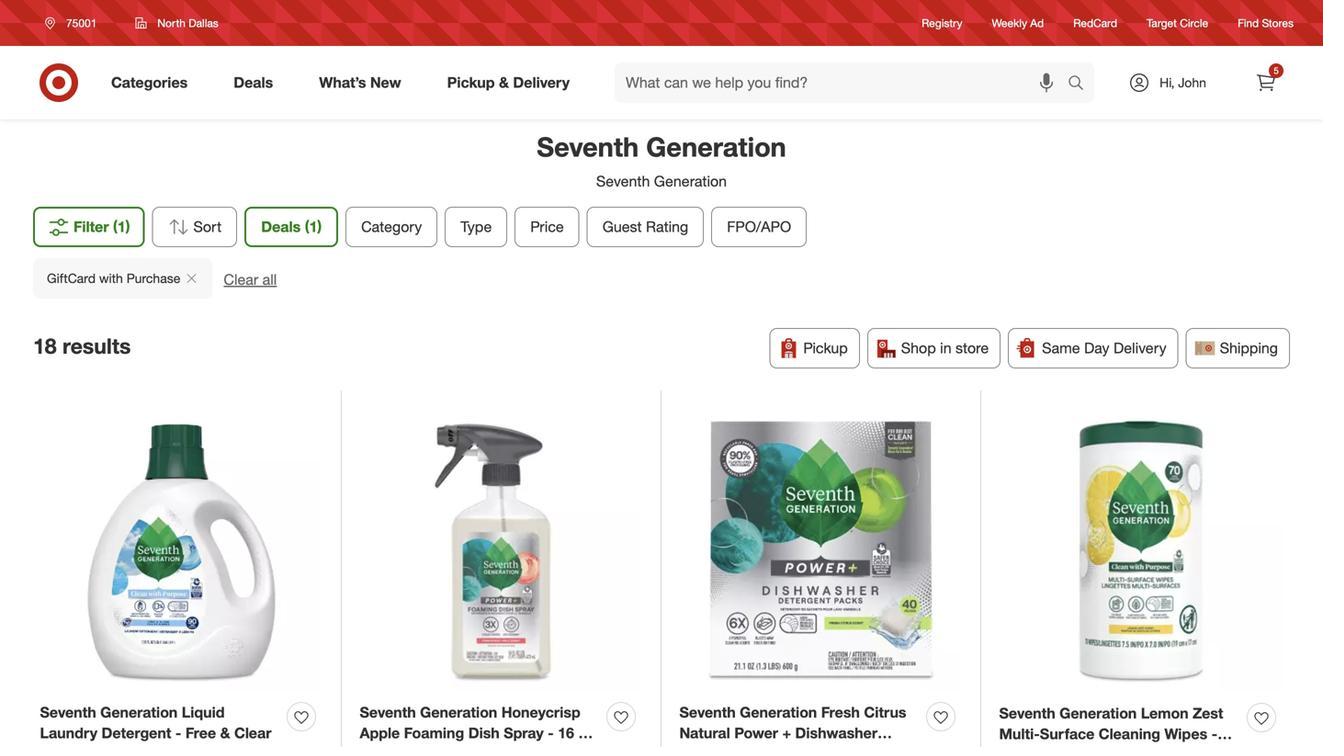 Task type: vqa. For each thing, say whether or not it's contained in the screenshot.
first Sun- from the right
no



Task type: locate. For each thing, give the bounding box(es) containing it.
1 vertical spatial delivery
[[1114, 339, 1167, 357]]

ad
[[1030, 16, 1044, 30]]

clear all
[[224, 271, 277, 288]]

find
[[1238, 16, 1259, 30]]

75001
[[66, 16, 97, 30]]

1 horizontal spatial detergent
[[680, 745, 749, 747]]

seventh inside seventh generation lemon zest multi-surface cleaning wipes - 70ct
[[999, 704, 1056, 722]]

fl
[[578, 724, 587, 742]]

fresh
[[821, 703, 860, 721]]

(1) for filter (1)
[[113, 218, 130, 236]]

packs
[[753, 745, 796, 747]]

1 horizontal spatial (1)
[[305, 218, 322, 236]]

0 horizontal spatial -
[[175, 724, 181, 742]]

0 vertical spatial deals
[[234, 74, 273, 92]]

generation inside 'seventh generation fresh citrus natural power + dishwasher detergent packs'
[[740, 703, 817, 721]]

seventh for seventh generation seventh generation
[[537, 130, 639, 163]]

-
[[175, 724, 181, 742], [548, 724, 554, 742], [1212, 725, 1218, 743]]

0 horizontal spatial &
[[220, 724, 230, 742]]

weekly
[[992, 16, 1027, 30]]

clear
[[224, 271, 258, 288], [234, 724, 272, 742]]

pickup inside pickup button
[[804, 339, 848, 357]]

0 vertical spatial detergent
[[102, 724, 171, 742]]

- left 16
[[548, 724, 554, 742]]

seventh for seventh generation fresh citrus natural power + dishwasher detergent packs
[[680, 703, 736, 721]]

seventh generation lemon zest multi-surface cleaning wipes - 70ct
[[999, 704, 1224, 747]]

same day delivery button
[[1008, 328, 1179, 368]]

clear inside button
[[224, 271, 258, 288]]

- inside seventh generation lemon zest multi-surface cleaning wipes - 70ct
[[1212, 725, 1218, 743]]

pickup inside pickup & delivery link
[[447, 74, 495, 92]]

5
[[1274, 65, 1279, 76]]

1 horizontal spatial -
[[548, 724, 554, 742]]

giftcard with purchase
[[47, 270, 181, 286]]

same day delivery
[[1042, 339, 1167, 357]]

generation for seventh generation fresh citrus natural power + dishwasher detergent packs
[[740, 703, 817, 721]]

(1)
[[113, 218, 130, 236], [305, 218, 322, 236]]

what's new link
[[303, 62, 424, 103]]

wipes
[[1165, 725, 1208, 743]]

pickup button
[[770, 328, 860, 368]]

0 vertical spatial pickup
[[447, 74, 495, 92]]

guest rating button
[[587, 207, 704, 247]]

18 results
[[33, 333, 131, 359]]

same
[[1042, 339, 1080, 357]]

seventh generation liquid laundry detergent - free & clear image
[[40, 408, 323, 691], [40, 408, 323, 691]]

search
[[1060, 75, 1104, 93]]

registry link
[[922, 15, 963, 31]]

1 vertical spatial detergent
[[680, 745, 749, 747]]

5 link
[[1246, 62, 1287, 103]]

0 horizontal spatial (1)
[[113, 218, 130, 236]]

deals for deals (1)
[[261, 218, 301, 236]]

guest
[[603, 218, 642, 236]]

+
[[782, 724, 791, 742]]

north dallas button
[[123, 6, 230, 40]]

seventh for seventh generation liquid laundry detergent - free & clear
[[40, 703, 96, 721]]

& inside seventh generation liquid laundry detergent - free & clear
[[220, 724, 230, 742]]

delivery inside button
[[1114, 339, 1167, 357]]

generation up rating in the top of the page
[[654, 172, 727, 190]]

giftcard with purchase button
[[33, 258, 213, 299]]

seventh inside 'seventh generation fresh citrus natural power + dishwasher detergent packs'
[[680, 703, 736, 721]]

0 horizontal spatial delivery
[[513, 74, 570, 92]]

deals left the what's
[[234, 74, 273, 92]]

0 vertical spatial delivery
[[513, 74, 570, 92]]

75001 button
[[33, 6, 116, 40]]

1 vertical spatial deals
[[261, 218, 301, 236]]

categories
[[111, 74, 188, 92]]

generation up foaming on the left bottom of page
[[420, 703, 497, 721]]

generation
[[646, 130, 786, 163], [654, 172, 727, 190], [100, 703, 178, 721], [420, 703, 497, 721], [740, 703, 817, 721], [1060, 704, 1137, 722]]

clear right free
[[234, 724, 272, 742]]

generation inside seventh generation lemon zest multi-surface cleaning wipes - 70ct
[[1060, 704, 1137, 722]]

seventh
[[537, 130, 639, 163], [596, 172, 650, 190], [40, 703, 96, 721], [360, 703, 416, 721], [680, 703, 736, 721], [999, 704, 1056, 722]]

detergent
[[102, 724, 171, 742], [680, 745, 749, 747]]

2 horizontal spatial -
[[1212, 725, 1218, 743]]

generation up + at the bottom
[[740, 703, 817, 721]]

- inside seventh generation honeycrisp apple foaming dish spray - 16 fl oz
[[548, 724, 554, 742]]

clear inside seventh generation liquid laundry detergent - free & clear
[[234, 724, 272, 742]]

search button
[[1060, 62, 1104, 107]]

fpo/apo button
[[712, 207, 807, 247]]

spray
[[504, 724, 544, 742]]

detergent left free
[[102, 724, 171, 742]]

shop in store button
[[867, 328, 1001, 368]]

apple
[[360, 724, 400, 742]]

clear left all
[[224, 271, 258, 288]]

detergent inside seventh generation liquid laundry detergent - free & clear
[[102, 724, 171, 742]]

seventh inside seventh generation liquid laundry detergent - free & clear
[[40, 703, 96, 721]]

0 vertical spatial clear
[[224, 271, 258, 288]]

- down zest
[[1212, 725, 1218, 743]]

generation inside seventh generation liquid laundry detergent - free & clear
[[100, 703, 178, 721]]

seventh inside seventh generation honeycrisp apple foaming dish spray - 16 fl oz
[[360, 703, 416, 721]]

(1) left category
[[305, 218, 322, 236]]

categories link
[[96, 62, 211, 103]]

1 vertical spatial clear
[[234, 724, 272, 742]]

deals
[[234, 74, 273, 92], [261, 218, 301, 236]]

1 vertical spatial pickup
[[804, 339, 848, 357]]

seventh generation honeycrisp apple foaming dish spray - 16 fl oz image
[[360, 408, 643, 691], [360, 408, 643, 691]]

seventh for seventh generation honeycrisp apple foaming dish spray - 16 fl oz
[[360, 703, 416, 721]]

target
[[1147, 16, 1177, 30]]

seventh generation fresh citrus natural power + dishwasher detergent packs image
[[680, 408, 963, 691], [680, 408, 963, 691]]

1 horizontal spatial &
[[499, 74, 509, 92]]

seventh generation honeycrisp apple foaming dish spray - 16 fl oz
[[360, 703, 587, 747]]

redcard
[[1074, 16, 1118, 30]]

- inside seventh generation liquid laundry detergent - free & clear
[[175, 724, 181, 742]]

north
[[157, 16, 186, 30]]

(1) inside button
[[113, 218, 130, 236]]

dishwasher
[[795, 724, 878, 742]]

1 horizontal spatial pickup
[[804, 339, 848, 357]]

hi,
[[1160, 74, 1175, 91]]

seventh generation lemon zest multi-surface cleaning wipes - 70ct image
[[999, 408, 1283, 692], [999, 408, 1283, 692]]

foaming
[[404, 724, 464, 742]]

seventh generation honeycrisp apple foaming dish spray - 16 fl oz link
[[360, 702, 600, 747]]

1 (1) from the left
[[113, 218, 130, 236]]

filter (1)
[[74, 218, 130, 236]]

shipping button
[[1186, 328, 1290, 368]]

free
[[185, 724, 216, 742]]

generation up surface
[[1060, 704, 1137, 722]]

generation left liquid
[[100, 703, 178, 721]]

1 vertical spatial &
[[220, 724, 230, 742]]

detergent down natural
[[680, 745, 749, 747]]

(1) right filter
[[113, 218, 130, 236]]

honeycrisp
[[502, 703, 581, 721]]

seventh generation seventh generation
[[537, 130, 786, 190]]

liquid
[[182, 703, 225, 721]]

giftcard
[[47, 270, 96, 286]]

cleaning
[[1099, 725, 1161, 743]]

0 horizontal spatial pickup
[[447, 74, 495, 92]]

0 horizontal spatial detergent
[[102, 724, 171, 742]]

generation up fpo/apo
[[646, 130, 786, 163]]

What can we help you find? suggestions appear below search field
[[615, 62, 1072, 103]]

all
[[263, 271, 277, 288]]

delivery for same day delivery
[[1114, 339, 1167, 357]]

2 (1) from the left
[[305, 218, 322, 236]]

laundry
[[40, 724, 97, 742]]

0 vertical spatial &
[[499, 74, 509, 92]]

multi-
[[999, 725, 1040, 743]]

70ct
[[999, 746, 1029, 747]]

registry
[[922, 16, 963, 30]]

1 horizontal spatial delivery
[[1114, 339, 1167, 357]]

deals up all
[[261, 218, 301, 236]]

deals link
[[218, 62, 296, 103]]

generation inside seventh generation honeycrisp apple foaming dish spray - 16 fl oz
[[420, 703, 497, 721]]

detergent inside 'seventh generation fresh citrus natural power + dishwasher detergent packs'
[[680, 745, 749, 747]]

- left free
[[175, 724, 181, 742]]



Task type: describe. For each thing, give the bounding box(es) containing it.
citrus
[[864, 703, 907, 721]]

what's
[[319, 74, 366, 92]]

category
[[361, 218, 422, 236]]

guest rating
[[603, 218, 689, 236]]

fpo/apo
[[727, 218, 791, 236]]

store
[[956, 339, 989, 357]]

power
[[734, 724, 778, 742]]

target circle
[[1147, 16, 1209, 30]]

day
[[1084, 339, 1110, 357]]

new
[[370, 74, 401, 92]]

filter (1) button
[[33, 207, 145, 247]]

dish
[[468, 724, 500, 742]]

shop in store
[[901, 339, 989, 357]]

dallas
[[189, 16, 219, 30]]

north dallas
[[157, 16, 219, 30]]

lemon
[[1141, 704, 1189, 722]]

stores
[[1262, 16, 1294, 30]]

clear all button
[[224, 269, 277, 290]]

pickup for pickup
[[804, 339, 848, 357]]

category button
[[346, 207, 438, 247]]

find stores
[[1238, 16, 1294, 30]]

natural
[[680, 724, 730, 742]]

generation for seventh generation liquid laundry detergent - free & clear
[[100, 703, 178, 721]]

price button
[[515, 207, 580, 247]]

sort
[[193, 218, 222, 236]]

18
[[33, 333, 57, 359]]

(1) for deals (1)
[[305, 218, 322, 236]]

pickup & delivery link
[[432, 62, 593, 103]]

delivery for pickup & delivery
[[513, 74, 570, 92]]

with
[[99, 270, 123, 286]]

results
[[62, 333, 131, 359]]

generation for seventh generation seventh generation
[[646, 130, 786, 163]]

oz
[[360, 745, 376, 747]]

16
[[558, 724, 574, 742]]

type
[[461, 218, 492, 236]]

hi, john
[[1160, 74, 1207, 91]]

john
[[1178, 74, 1207, 91]]

weekly ad link
[[992, 15, 1044, 31]]

find stores link
[[1238, 15, 1294, 31]]

generation for seventh generation honeycrisp apple foaming dish spray - 16 fl oz
[[420, 703, 497, 721]]

purchase
[[127, 270, 181, 286]]

surface
[[1040, 725, 1095, 743]]

in
[[940, 339, 952, 357]]

shop
[[901, 339, 936, 357]]

seventh generation fresh citrus natural power + dishwasher detergent packs
[[680, 703, 907, 747]]

shipping
[[1220, 339, 1278, 357]]

sort button
[[152, 207, 237, 247]]

generation for seventh generation lemon zest multi-surface cleaning wipes - 70ct
[[1060, 704, 1137, 722]]

rating
[[646, 218, 689, 236]]

deals (1)
[[261, 218, 322, 236]]

seventh generation liquid laundry detergent - free & clear
[[40, 703, 272, 742]]

zest
[[1193, 704, 1224, 722]]

redcard link
[[1074, 15, 1118, 31]]

what's new
[[319, 74, 401, 92]]

seventh generation lemon zest multi-surface cleaning wipes - 70ct link
[[999, 703, 1240, 747]]

target circle link
[[1147, 15, 1209, 31]]

deals for deals
[[234, 74, 273, 92]]

weekly ad
[[992, 16, 1044, 30]]

filter
[[74, 218, 109, 236]]

circle
[[1180, 16, 1209, 30]]

seventh generation fresh citrus natural power + dishwasher detergent packs link
[[680, 702, 919, 747]]

seventh for seventh generation lemon zest multi-surface cleaning wipes - 70ct
[[999, 704, 1056, 722]]

pickup for pickup & delivery
[[447, 74, 495, 92]]

& inside pickup & delivery link
[[499, 74, 509, 92]]

type button
[[445, 207, 507, 247]]

price
[[530, 218, 564, 236]]

seventh generation liquid laundry detergent - free & clear link
[[40, 702, 280, 744]]



